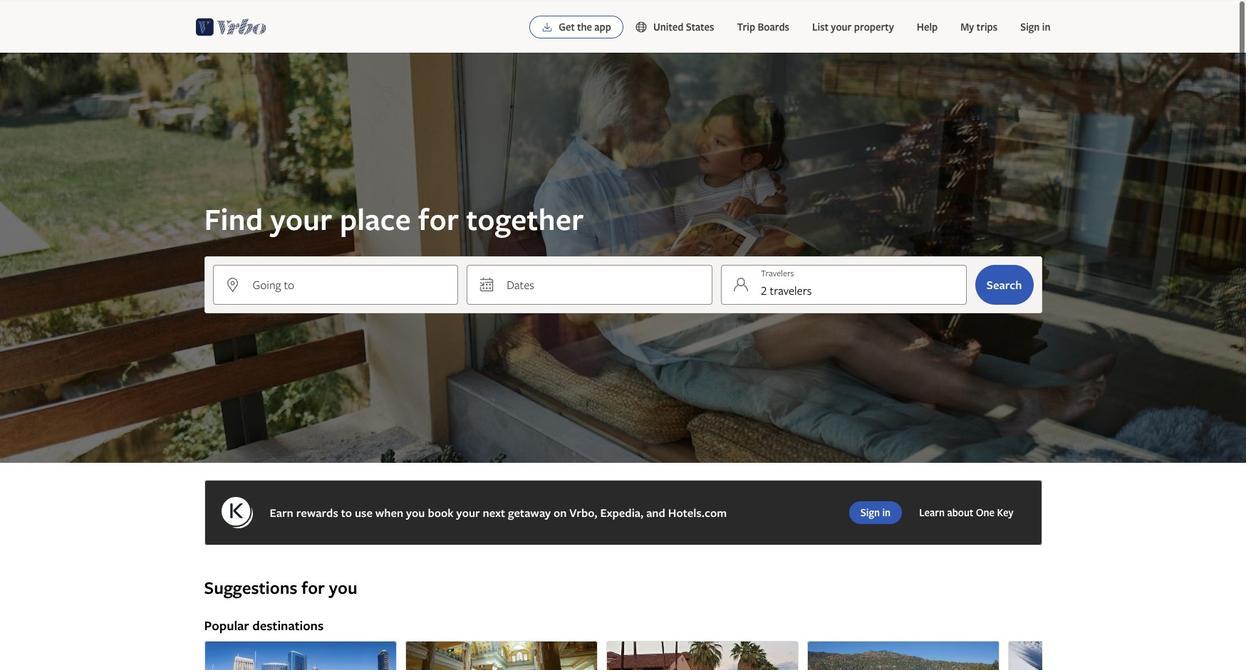 Task type: vqa. For each thing, say whether or not it's contained in the screenshot.
Sign in related to Sign in link on the right bottom
yes



Task type: locate. For each thing, give the bounding box(es) containing it.
1 horizontal spatial sign
[[1021, 19, 1040, 32]]

2 vertical spatial your
[[457, 504, 480, 520]]

small image
[[635, 19, 654, 32]]

get
[[559, 19, 575, 32]]

2 horizontal spatial your
[[831, 19, 852, 32]]

travelers
[[770, 282, 812, 297]]

0 horizontal spatial your
[[270, 197, 332, 238]]

sign in
[[1021, 19, 1051, 32], [861, 505, 891, 518]]

0 horizontal spatial you
[[329, 575, 358, 599]]

find your place for together main content
[[0, 51, 1247, 671]]

suggestions
[[204, 575, 298, 599]]

list
[[813, 19, 829, 32]]

central interior california which includes snow boarding, mountains and snow image
[[1008, 640, 1201, 671]]

book
[[428, 504, 454, 520]]

list your property link
[[801, 11, 906, 40]]

0 horizontal spatial in
[[883, 505, 891, 518]]

in right trips
[[1043, 19, 1051, 32]]

united states
[[654, 19, 714, 32]]

states
[[686, 19, 714, 32]]

sign in for sign in link
[[861, 505, 891, 518]]

0 horizontal spatial sign
[[861, 505, 880, 518]]

my trips
[[961, 19, 998, 32]]

your
[[831, 19, 852, 32], [270, 197, 332, 238], [457, 504, 480, 520]]

sign in inside find your place for together 'main content'
[[861, 505, 891, 518]]

trips
[[977, 19, 998, 32]]

0 horizontal spatial for
[[302, 575, 325, 599]]

for
[[418, 197, 459, 238], [302, 575, 325, 599]]

sign inside sign in link
[[861, 505, 880, 518]]

0 horizontal spatial sign in
[[861, 505, 891, 518]]

1 horizontal spatial you
[[406, 504, 425, 520]]

1 vertical spatial for
[[302, 575, 325, 599]]

expedia,
[[600, 504, 644, 520]]

1 horizontal spatial in
[[1043, 19, 1051, 32]]

sign in inside dropdown button
[[1021, 19, 1051, 32]]

your left next
[[457, 504, 480, 520]]

0 vertical spatial in
[[1043, 19, 1051, 32]]

your right list
[[831, 19, 852, 32]]

earn
[[270, 504, 294, 520]]

for up "destinations"
[[302, 575, 325, 599]]

key
[[997, 505, 1014, 518]]

2
[[761, 282, 767, 297]]

rewards
[[296, 504, 338, 520]]

1 vertical spatial sign in
[[861, 505, 891, 518]]

vrbo,
[[570, 504, 598, 520]]

search
[[987, 276, 1022, 292]]

sign in left learn
[[861, 505, 891, 518]]

1 horizontal spatial your
[[457, 504, 480, 520]]

trip boards link
[[726, 11, 801, 40]]

my trips link
[[950, 11, 1009, 40]]

sign right trips
[[1021, 19, 1040, 32]]

you
[[406, 504, 425, 520], [329, 575, 358, 599]]

sign
[[1021, 19, 1040, 32], [861, 505, 880, 518]]

sign inside sign in dropdown button
[[1021, 19, 1040, 32]]

0 vertical spatial for
[[418, 197, 459, 238]]

wizard region
[[0, 51, 1247, 462]]

0 vertical spatial sign
[[1021, 19, 1040, 32]]

in inside 'main content'
[[883, 505, 891, 518]]

in left learn
[[883, 505, 891, 518]]

in
[[1043, 19, 1051, 32], [883, 505, 891, 518]]

sign in right trips
[[1021, 19, 1051, 32]]

sign for sign in link
[[861, 505, 880, 518]]

1 vertical spatial your
[[270, 197, 332, 238]]

0 vertical spatial you
[[406, 504, 425, 520]]

list your property
[[813, 19, 894, 32]]

suggestions for you
[[204, 575, 358, 599]]

1 horizontal spatial sign in
[[1021, 19, 1051, 32]]

big bear lake image
[[807, 640, 1000, 671]]

the
[[577, 19, 592, 32]]

las vegas featuring interior views image
[[405, 640, 598, 671]]

search button
[[976, 264, 1034, 304]]

your right find
[[270, 197, 332, 238]]

learn
[[920, 505, 945, 518]]

0 vertical spatial your
[[831, 19, 852, 32]]

1 vertical spatial you
[[329, 575, 358, 599]]

in inside dropdown button
[[1043, 19, 1051, 32]]

to
[[341, 504, 352, 520]]

your inside wizard region
[[270, 197, 332, 238]]

getaway
[[508, 504, 551, 520]]

trip boards
[[737, 19, 790, 32]]

sign left learn
[[861, 505, 880, 518]]

sign in button
[[1009, 11, 1062, 40]]

app
[[595, 19, 611, 32]]

one
[[976, 505, 995, 518]]

earn rewards to use when you book your next getaway on vrbo, expedia, and hotels.com
[[270, 504, 727, 520]]

my
[[961, 19, 975, 32]]

1 horizontal spatial for
[[418, 197, 459, 238]]

0 vertical spatial sign in
[[1021, 19, 1051, 32]]

1 vertical spatial in
[[883, 505, 891, 518]]

about
[[948, 505, 974, 518]]

for right place
[[418, 197, 459, 238]]

sign in link
[[850, 500, 902, 523]]

1 vertical spatial sign
[[861, 505, 880, 518]]



Task type: describe. For each thing, give the bounding box(es) containing it.
in for sign in dropdown button
[[1043, 19, 1051, 32]]

popular
[[204, 616, 249, 634]]

together
[[466, 197, 584, 238]]

vrbo logo image
[[196, 14, 266, 37]]

place
[[340, 197, 411, 238]]

when
[[375, 504, 403, 520]]

on
[[554, 504, 567, 520]]

learn about one key
[[920, 505, 1014, 518]]

united
[[654, 19, 684, 32]]

marina district featuring a bay or harbor image
[[204, 640, 397, 671]]

use
[[355, 504, 373, 520]]

your for find
[[270, 197, 332, 238]]

and
[[647, 504, 666, 520]]

palm springs showing a sunset image
[[606, 640, 799, 671]]

for inside wizard region
[[418, 197, 459, 238]]

find
[[204, 197, 263, 238]]

2 travelers
[[761, 282, 812, 297]]

united states button
[[624, 11, 726, 40]]

trip
[[737, 19, 756, 32]]

destinations
[[252, 616, 324, 634]]

boards
[[758, 19, 790, 32]]

get the app
[[559, 19, 611, 32]]

find your place for together
[[204, 197, 584, 238]]

popular destinations
[[204, 616, 324, 634]]

get the app link
[[530, 14, 624, 37]]

next
[[483, 504, 505, 520]]

learn about one key link
[[908, 500, 1025, 523]]

help link
[[906, 11, 950, 40]]

download the app button image
[[542, 20, 553, 31]]

sign in for sign in dropdown button
[[1021, 19, 1051, 32]]

in for sign in link
[[883, 505, 891, 518]]

hotels.com
[[668, 504, 727, 520]]

2 travelers button
[[721, 264, 967, 304]]

property
[[854, 19, 894, 32]]

your for list
[[831, 19, 852, 32]]

help
[[917, 19, 938, 32]]

sign for sign in dropdown button
[[1021, 19, 1040, 32]]



